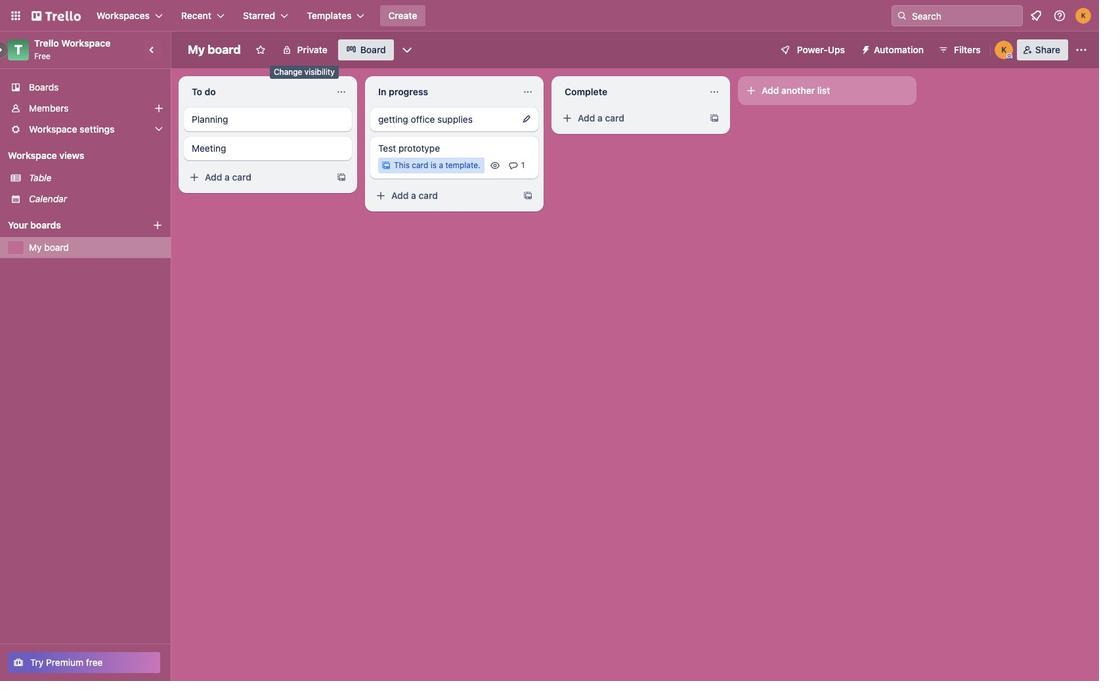Task type: locate. For each thing, give the bounding box(es) containing it.
power-ups button
[[771, 39, 853, 60]]

create button
[[381, 5, 425, 26]]

card down meeting link
[[232, 171, 252, 183]]

board down boards
[[44, 242, 69, 253]]

my board down recent dropdown button
[[188, 43, 241, 56]]

add board image
[[152, 220, 163, 231]]

my board
[[188, 43, 241, 56], [29, 242, 69, 253]]

workspace settings button
[[0, 119, 171, 140]]

0 vertical spatial board
[[208, 43, 241, 56]]

board inside text box
[[208, 43, 241, 56]]

sm image
[[856, 39, 874, 58]]

recent
[[181, 10, 212, 21]]

1 vertical spatial create from template… image
[[523, 190, 533, 201]]

star or unstar board image
[[255, 45, 266, 55]]

automation button
[[856, 39, 932, 60]]

views
[[59, 150, 84, 161]]

0 horizontal spatial add a card
[[205, 171, 252, 183]]

card
[[605, 112, 625, 123], [412, 160, 429, 170], [232, 171, 252, 183], [419, 190, 438, 201]]

add a card for to do
[[205, 171, 252, 183]]

1 horizontal spatial create from template… image
[[523, 190, 533, 201]]

1 horizontal spatial add a card button
[[370, 185, 515, 206]]

prototype
[[399, 143, 440, 154]]

change visibility tooltip
[[270, 66, 339, 79]]

add another list button
[[738, 76, 917, 105]]

add down meeting
[[205, 171, 222, 183]]

do
[[205, 86, 216, 97]]

trello workspace link
[[34, 37, 111, 49]]

workspace up table
[[8, 150, 57, 161]]

calendar
[[29, 193, 67, 204]]

0 horizontal spatial my
[[29, 242, 42, 253]]

a
[[598, 112, 603, 123], [439, 160, 443, 170], [225, 171, 230, 183], [411, 190, 416, 201]]

back to home image
[[32, 5, 81, 26]]

another
[[782, 85, 815, 96]]

this member is an admin of this board. image
[[1007, 53, 1013, 59]]

0 horizontal spatial create from template… image
[[336, 172, 347, 183]]

add for right add a card button
[[578, 112, 595, 123]]

show menu image
[[1075, 43, 1088, 56]]

free
[[86, 657, 103, 668]]

1 horizontal spatial my
[[188, 43, 205, 56]]

my down recent
[[188, 43, 205, 56]]

supplies
[[438, 114, 473, 125]]

0 horizontal spatial kendallparks02 (kendallparks02) image
[[995, 41, 1013, 59]]

this
[[394, 160, 410, 170]]

getting office supplies
[[378, 114, 473, 125]]

starred button
[[235, 5, 296, 26]]

table link
[[29, 171, 163, 185]]

0 vertical spatial workspace
[[61, 37, 111, 49]]

2 vertical spatial add a card
[[392, 190, 438, 201]]

in progress
[[378, 86, 428, 97]]

add a card down meeting
[[205, 171, 252, 183]]

0 vertical spatial my board
[[188, 43, 241, 56]]

my board link
[[29, 241, 163, 254]]

my inside "my board" link
[[29, 242, 42, 253]]

board
[[208, 43, 241, 56], [44, 242, 69, 253]]

your
[[8, 219, 28, 231]]

0 vertical spatial kendallparks02 (kendallparks02) image
[[1076, 8, 1092, 24]]

a down complete
[[598, 112, 603, 123]]

0 vertical spatial create from template… image
[[336, 172, 347, 183]]

workspace for settings
[[29, 123, 77, 135]]

workspace down members
[[29, 123, 77, 135]]

kendallparks02 (kendallparks02) image
[[1076, 8, 1092, 24], [995, 41, 1013, 59]]

a down this card is a template.
[[411, 190, 416, 201]]

boards link
[[0, 77, 171, 98]]

Search field
[[908, 6, 1023, 26]]

kendallparks02 (kendallparks02) image right filters
[[995, 41, 1013, 59]]

0 vertical spatial my
[[188, 43, 205, 56]]

add down complete
[[578, 112, 595, 123]]

filters
[[954, 44, 981, 55]]

workspace settings
[[29, 123, 115, 135]]

your boards with 1 items element
[[8, 217, 133, 233]]

add a card button down this card is a template.
[[370, 185, 515, 206]]

add a card button
[[557, 108, 702, 129], [184, 167, 328, 188], [370, 185, 515, 206]]

a down meeting
[[225, 171, 230, 183]]

1 horizontal spatial my board
[[188, 43, 241, 56]]

premium
[[46, 657, 84, 668]]

0 horizontal spatial add a card button
[[184, 167, 328, 188]]

in
[[378, 86, 387, 97]]

my
[[188, 43, 205, 56], [29, 242, 42, 253]]

1 horizontal spatial board
[[208, 43, 241, 56]]

card down complete text field
[[605, 112, 625, 123]]

automation
[[874, 44, 924, 55]]

1 vertical spatial add a card
[[205, 171, 252, 183]]

add a card down the this
[[392, 190, 438, 201]]

create
[[389, 10, 417, 21]]

my board down boards
[[29, 242, 69, 253]]

add down the this
[[392, 190, 409, 201]]

1 vertical spatial workspace
[[29, 123, 77, 135]]

1 horizontal spatial add a card
[[392, 190, 438, 201]]

change
[[274, 67, 302, 77]]

card down is
[[419, 190, 438, 201]]

workspace inside dropdown button
[[29, 123, 77, 135]]

kendallparks02 (kendallparks02) image right "open information menu" icon
[[1076, 8, 1092, 24]]

create from template… image
[[709, 113, 720, 123]]

1 horizontal spatial kendallparks02 (kendallparks02) image
[[1076, 8, 1092, 24]]

templates
[[307, 10, 352, 21]]

add
[[762, 85, 779, 96], [578, 112, 595, 123], [205, 171, 222, 183], [392, 190, 409, 201]]

2 vertical spatial workspace
[[8, 150, 57, 161]]

create from template… image
[[336, 172, 347, 183], [523, 190, 533, 201]]

t link
[[8, 39, 29, 60]]

add left "another"
[[762, 85, 779, 96]]

1 vertical spatial board
[[44, 242, 69, 253]]

1 vertical spatial my
[[29, 242, 42, 253]]

planning link
[[192, 113, 344, 126]]

1 vertical spatial my board
[[29, 242, 69, 253]]

test
[[378, 143, 396, 154]]

add a card button down meeting link
[[184, 167, 328, 188]]

share
[[1036, 44, 1061, 55]]

boards
[[29, 81, 59, 93]]

0 horizontal spatial my board
[[29, 242, 69, 253]]

try premium free
[[30, 657, 103, 668]]

my board inside board name text box
[[188, 43, 241, 56]]

workspace
[[61, 37, 111, 49], [29, 123, 77, 135], [8, 150, 57, 161]]

this card is a template.
[[394, 160, 481, 170]]

add a card
[[578, 112, 625, 123], [205, 171, 252, 183], [392, 190, 438, 201]]

2 horizontal spatial add a card button
[[557, 108, 702, 129]]

add a card down complete
[[578, 112, 625, 123]]

0 horizontal spatial board
[[44, 242, 69, 253]]

card left is
[[412, 160, 429, 170]]

complete
[[565, 86, 608, 97]]

progress
[[389, 86, 428, 97]]

add a card button for to do
[[184, 167, 328, 188]]

my down the your boards
[[29, 242, 42, 253]]

2 horizontal spatial add a card
[[578, 112, 625, 123]]

board left star or unstar board icon at left
[[208, 43, 241, 56]]

trello
[[34, 37, 59, 49]]

workspace right trello
[[61, 37, 111, 49]]

1
[[521, 160, 525, 170]]

trello workspace free
[[34, 37, 111, 61]]

add a card for in progress
[[392, 190, 438, 201]]

add a card button down complete text field
[[557, 108, 702, 129]]

customize views image
[[401, 43, 414, 56]]



Task type: vqa. For each thing, say whether or not it's contained in the screenshot.
the bottom My
yes



Task type: describe. For each thing, give the bounding box(es) containing it.
my board inside "my board" link
[[29, 242, 69, 253]]

try
[[30, 657, 44, 668]]

switch to… image
[[9, 9, 22, 22]]

test prototype link
[[378, 142, 531, 155]]

workspace inside the trello workspace free
[[61, 37, 111, 49]]

0 notifications image
[[1029, 8, 1044, 24]]

try premium free button
[[8, 652, 160, 673]]

add another list
[[762, 85, 831, 96]]

card for add a card button related to to do
[[232, 171, 252, 183]]

members link
[[0, 98, 171, 119]]

1 vertical spatial kendallparks02 (kendallparks02) image
[[995, 41, 1013, 59]]

workspaces
[[97, 10, 150, 21]]

a for right add a card button
[[598, 112, 603, 123]]

your boards
[[8, 219, 61, 231]]

private
[[297, 44, 328, 55]]

change visibility
[[274, 67, 335, 77]]

edit card image
[[522, 114, 532, 124]]

t
[[14, 42, 22, 57]]

my inside board name text box
[[188, 43, 205, 56]]

a for add a card button related to to do
[[225, 171, 230, 183]]

primary element
[[0, 0, 1100, 32]]

In progress text field
[[370, 81, 518, 102]]

is
[[431, 160, 437, 170]]

ups
[[828, 44, 845, 55]]

power-ups
[[797, 44, 845, 55]]

planning
[[192, 114, 228, 125]]

getting office supplies link
[[378, 113, 531, 126]]

board
[[360, 44, 386, 55]]

settings
[[80, 123, 115, 135]]

add for add a card button for in progress
[[392, 190, 409, 201]]

filters button
[[935, 39, 985, 60]]

0 vertical spatial add a card
[[578, 112, 625, 123]]

starred
[[243, 10, 275, 21]]

boards
[[30, 219, 61, 231]]

workspaces button
[[89, 5, 171, 26]]

a right is
[[439, 160, 443, 170]]

office
[[411, 114, 435, 125]]

to do
[[192, 86, 216, 97]]

members
[[29, 102, 69, 114]]

card for add a card button for in progress
[[419, 190, 438, 201]]

workspace navigation collapse icon image
[[143, 41, 162, 59]]

create from template… image for in progress
[[523, 190, 533, 201]]

visibility
[[305, 67, 335, 77]]

test prototype
[[378, 143, 440, 154]]

add a card button for in progress
[[370, 185, 515, 206]]

recent button
[[173, 5, 233, 26]]

open information menu image
[[1054, 9, 1067, 22]]

table
[[29, 172, 52, 183]]

meeting
[[192, 143, 226, 154]]

calendar link
[[29, 192, 163, 206]]

getting
[[378, 114, 408, 125]]

free
[[34, 51, 51, 61]]

add for add a card button related to to do
[[205, 171, 222, 183]]

add for add another list button
[[762, 85, 779, 96]]

workspace for views
[[8, 150, 57, 161]]

search image
[[897, 11, 908, 21]]

a for add a card button for in progress
[[411, 190, 416, 201]]

templates button
[[299, 5, 373, 26]]

meeting link
[[192, 142, 344, 155]]

board link
[[338, 39, 394, 60]]

workspace views
[[8, 150, 84, 161]]

To do text field
[[184, 81, 331, 102]]

list
[[818, 85, 831, 96]]

create from template… image for to do
[[336, 172, 347, 183]]

share button
[[1017, 39, 1069, 60]]

Complete text field
[[557, 81, 704, 102]]

to
[[192, 86, 202, 97]]

template.
[[446, 160, 481, 170]]

card for right add a card button
[[605, 112, 625, 123]]

private button
[[274, 39, 335, 60]]

Board name text field
[[181, 39, 247, 60]]

power-
[[797, 44, 828, 55]]



